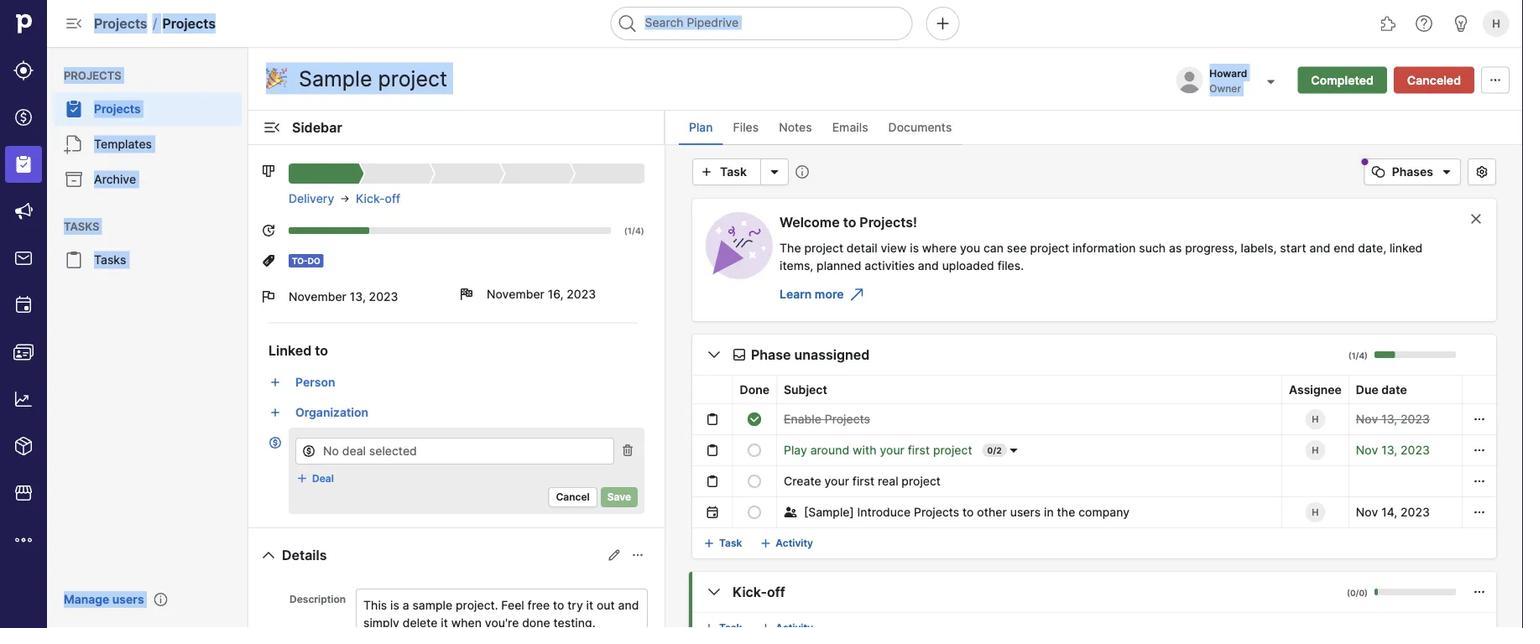 Task type: describe. For each thing, give the bounding box(es) containing it.
to for linked
[[315, 342, 328, 359]]

uploaded
[[942, 259, 994, 273]]

completed button
[[1298, 67, 1387, 94]]

1 horizontal spatial info image
[[796, 165, 809, 179]]

users inside button
[[112, 593, 144, 607]]

manage users button
[[54, 585, 154, 615]]

play around with your first project button
[[784, 441, 972, 461]]

view
[[881, 241, 907, 255]]

organization button
[[289, 400, 645, 426]]

plan
[[689, 120, 713, 135]]

more options image
[[765, 165, 785, 179]]

with
[[853, 444, 877, 458]]

more image
[[13, 530, 34, 551]]

archive link
[[54, 163, 242, 196]]

0 vertical spatial tasks
[[64, 220, 99, 233]]

This is a sample project. Feel free to try it out and simply delete it when you're done testing. text field
[[356, 589, 648, 629]]

linked
[[269, 342, 312, 359]]

linked
[[1390, 241, 1423, 255]]

color primary image inside 'november 13, 2023' button
[[262, 290, 275, 304]]

assignee
[[1289, 383, 1342, 397]]

details button
[[255, 542, 334, 569]]

howard owner
[[1210, 67, 1247, 95]]

cancel button
[[548, 488, 597, 508]]

as
[[1169, 241, 1182, 255]]

( 0 / 0 )
[[1347, 588, 1368, 598]]

2 vertical spatial )
[[1365, 588, 1368, 598]]

archive
[[94, 172, 136, 187]]

progress,
[[1185, 241, 1238, 255]]

person
[[295, 376, 335, 390]]

deals image
[[13, 107, 34, 128]]

november 16, 2023
[[487, 287, 596, 302]]

Search Pipedrive field
[[611, 7, 913, 40]]

users inside "button"
[[1010, 506, 1041, 520]]

quick help image
[[1414, 13, 1434, 34]]

animation image
[[706, 212, 773, 279]]

color undefined image for tasks
[[64, 250, 84, 270]]

2 color active image from the top
[[269, 436, 282, 450]]

nov 14, 2023
[[1356, 506, 1430, 520]]

learn more
[[780, 287, 844, 302]]

your inside play around with your first project button
[[880, 444, 905, 458]]

h button
[[1480, 7, 1513, 40]]

0 inside row group
[[988, 446, 993, 456]]

owner
[[1210, 83, 1241, 95]]

project inside play around with your first project button
[[933, 444, 972, 458]]

14,
[[1382, 506, 1398, 520]]

files.
[[998, 259, 1024, 273]]

manage
[[64, 593, 109, 607]]

assignee column header
[[1282, 376, 1349, 404]]

create your first real project
[[784, 475, 941, 489]]

activity button
[[756, 530, 820, 557]]

date,
[[1358, 241, 1387, 255]]

create your first real project button
[[784, 472, 941, 492]]

planned
[[817, 259, 862, 273]]

documents
[[888, 120, 952, 135]]

enable projects button
[[784, 410, 870, 430]]

menu containing projects
[[47, 47, 248, 629]]

row group containing enable projects
[[672, 404, 1497, 528]]

0 vertical spatial (
[[624, 226, 628, 236]]

3 column header from the left
[[1463, 376, 1497, 404]]

cancel
[[556, 491, 590, 504]]

tasks link
[[54, 243, 242, 277]]

0 vertical spatial )
[[641, 226, 645, 236]]

1 vertical spatial (
[[1349, 351, 1352, 361]]

home image
[[11, 11, 36, 36]]

canceled
[[1407, 73, 1461, 87]]

0 vertical spatial task button
[[692, 159, 761, 185]]

detail
[[847, 241, 878, 255]]

subject
[[784, 383, 827, 397]]

see
[[1007, 241, 1027, 255]]

1 column header from the left
[[672, 376, 692, 404]]

notes
[[779, 120, 812, 135]]

2 nov from the top
[[1356, 444, 1378, 458]]

play around with your first project
[[784, 444, 972, 458]]

0 vertical spatial kick-
[[356, 192, 385, 206]]

subject column header
[[777, 376, 1282, 404]]

16,
[[548, 287, 564, 302]]

play
[[784, 444, 807, 458]]

where
[[922, 241, 957, 255]]

color link image inside "activity" button
[[759, 537, 772, 551]]

project inside the create your first real project button
[[902, 475, 941, 489]]

projects / projects
[[94, 15, 216, 31]]

campaigns image
[[13, 201, 34, 222]]

the project detail view is where you can see project information such as progress, labels, start and end date, linked items, planned activities and uploaded files.
[[780, 241, 1423, 273]]

such
[[1139, 241, 1166, 255]]

linked to
[[269, 342, 328, 359]]

2 column header from the left
[[692, 376, 733, 404]]

is
[[910, 241, 919, 255]]

1 horizontal spatial off
[[767, 584, 785, 601]]

color undefined image for archive
[[64, 170, 84, 190]]

real
[[878, 475, 899, 489]]

0 vertical spatial off
[[385, 192, 400, 206]]

insights image
[[13, 389, 34, 410]]

date
[[1382, 383, 1407, 397]]

phases button
[[1361, 149, 1461, 185]]

activities
[[865, 259, 915, 273]]

organization
[[295, 406, 368, 420]]

2023 inside button
[[369, 290, 398, 304]]

quick add image
[[933, 13, 953, 34]]

0 horizontal spatial 1
[[628, 226, 632, 236]]

the
[[780, 241, 801, 255]]

1 horizontal spatial and
[[1310, 241, 1331, 255]]

1 horizontal spatial 0
[[1350, 588, 1356, 598]]

november for november 13, 2023
[[289, 290, 347, 304]]

sales assistant image
[[1451, 13, 1471, 34]]

/ inside table
[[993, 446, 997, 456]]

enable
[[784, 413, 822, 427]]

november 16, 2023 button
[[460, 278, 645, 311]]

emails
[[832, 120, 868, 135]]

color primary image inside learn more button
[[847, 285, 867, 305]]

projects link
[[54, 92, 242, 126]]

unassigned
[[794, 347, 870, 363]]

company
[[1079, 506, 1130, 520]]



Task type: locate. For each thing, give the bounding box(es) containing it.
🎉  Sample project text field
[[262, 62, 488, 95]]

to for welcome
[[843, 214, 856, 230]]

end
[[1334, 241, 1355, 255]]

1 vertical spatial nov 13, 2023
[[1356, 444, 1430, 458]]

0 vertical spatial info image
[[796, 165, 809, 179]]

introduce
[[857, 506, 911, 520]]

1 vertical spatial tasks
[[94, 253, 126, 267]]

color undefined image left templates
[[64, 134, 84, 154]]

1 horizontal spatial kick-off
[[733, 584, 785, 601]]

2 vertical spatial nov
[[1356, 506, 1378, 520]]

due
[[1356, 383, 1379, 397]]

2023 inside button
[[567, 287, 596, 302]]

0 vertical spatial 13,
[[350, 290, 366, 304]]

menu item
[[0, 141, 47, 188]]

0 horizontal spatial your
[[825, 475, 849, 489]]

color secondary image
[[621, 444, 635, 457]]

november 13, 2023 button
[[262, 278, 447, 316]]

your inside the create your first real project button
[[825, 475, 849, 489]]

1 vertical spatial 4
[[1359, 351, 1365, 361]]

learn more button
[[773, 281, 871, 308]]

to right linked
[[315, 342, 328, 359]]

leads image
[[13, 60, 34, 81]]

0 horizontal spatial info image
[[154, 593, 168, 607]]

color undefined image left archive
[[64, 170, 84, 190]]

items,
[[780, 259, 814, 273]]

contacts image
[[13, 342, 34, 363]]

1 horizontal spatial users
[[1010, 506, 1041, 520]]

1 horizontal spatial november
[[487, 287, 545, 302]]

0 horizontal spatial first
[[853, 475, 875, 489]]

completed
[[1311, 73, 1374, 87]]

1 horizontal spatial first
[[908, 444, 930, 458]]

color active image
[[269, 406, 282, 420], [269, 436, 282, 450]]

2 color undefined image from the top
[[64, 134, 84, 154]]

1 vertical spatial info image
[[154, 593, 168, 607]]

done
[[740, 383, 770, 397]]

color undefined image for projects
[[64, 99, 84, 119]]

november left 16,
[[487, 287, 545, 302]]

color undefined image right sales inbox image
[[64, 250, 84, 270]]

first
[[908, 444, 930, 458], [853, 475, 875, 489]]

1 vertical spatial task button
[[699, 530, 749, 557]]

menu toggle image
[[64, 13, 84, 34]]

1 vertical spatial color undefined image
[[64, 250, 84, 270]]

2 vertical spatial to
[[963, 506, 974, 520]]

2 color undefined image from the top
[[64, 250, 84, 270]]

projects
[[94, 15, 147, 31], [162, 15, 216, 31], [64, 69, 122, 82], [94, 102, 141, 116], [825, 413, 870, 427], [914, 506, 960, 520]]

welcome
[[780, 214, 840, 230]]

1 vertical spatial )
[[1365, 351, 1368, 361]]

color muted image
[[675, 412, 688, 426]]

save
[[607, 491, 631, 504]]

row group
[[672, 404, 1497, 528]]

you
[[960, 241, 980, 255]]

your
[[880, 444, 905, 458], [825, 475, 849, 489]]

projects image
[[13, 154, 34, 175]]

november
[[487, 287, 545, 302], [289, 290, 347, 304]]

phases
[[1392, 165, 1434, 179]]

0 vertical spatial kick-off
[[356, 192, 400, 206]]

color undefined image
[[64, 170, 84, 190], [64, 250, 84, 270]]

users
[[1010, 506, 1041, 520], [112, 593, 144, 607]]

task button left the more options icon at top right
[[692, 159, 761, 185]]

0 vertical spatial color active image
[[269, 406, 282, 420]]

[sample]
[[804, 506, 854, 520]]

2
[[997, 446, 1002, 456]]

color undefined image inside archive link
[[64, 170, 84, 190]]

1 vertical spatial and
[[918, 259, 939, 273]]

color undefined image right 'deals' image
[[64, 99, 84, 119]]

color link image
[[703, 537, 716, 551]]

info image right the manage users
[[154, 593, 168, 607]]

color undefined image inside tasks link
[[64, 250, 84, 270]]

deal
[[312, 473, 334, 485]]

0 horizontal spatial 4
[[635, 226, 641, 236]]

first inside button
[[853, 475, 875, 489]]

color undefined image inside templates link
[[64, 134, 84, 154]]

due date
[[1356, 383, 1407, 397]]

activities image
[[13, 295, 34, 316]]

color active image
[[269, 376, 282, 389]]

save button
[[601, 488, 638, 508]]

1 color undefined image from the top
[[64, 99, 84, 119]]

nov 13, 2023
[[1356, 413, 1430, 427], [1356, 444, 1430, 458]]

No deal selected text field
[[295, 438, 614, 465]]

around
[[810, 444, 850, 458]]

1 vertical spatial to
[[315, 342, 328, 359]]

phase unassigned
[[751, 347, 870, 363]]

products image
[[13, 436, 34, 457]]

0 vertical spatial color undefined image
[[64, 170, 84, 190]]

canceled button
[[1394, 67, 1475, 94]]

color primary image
[[1486, 73, 1506, 87], [262, 118, 282, 138], [1437, 162, 1457, 182], [697, 165, 717, 179], [1369, 165, 1389, 179], [1472, 165, 1492, 179], [339, 192, 351, 206], [460, 288, 473, 301], [704, 345, 724, 365], [733, 348, 746, 362], [706, 413, 719, 426], [748, 413, 761, 426], [706, 444, 719, 457], [1007, 444, 1021, 457], [295, 472, 309, 486], [1473, 475, 1486, 488], [784, 506, 797, 520], [1473, 506, 1486, 520], [608, 549, 621, 562], [631, 549, 645, 562], [704, 582, 724, 603], [1473, 586, 1486, 599]]

person button
[[289, 369, 645, 396]]

1 horizontal spatial to
[[843, 214, 856, 230]]

13,
[[350, 290, 366, 304], [1382, 413, 1398, 427], [1382, 444, 1398, 458]]

0 vertical spatial to
[[843, 214, 856, 230]]

kick- right delivery
[[356, 192, 385, 206]]

0 horizontal spatial off
[[385, 192, 400, 206]]

0 vertical spatial task
[[720, 165, 747, 179]]

manage users
[[64, 593, 144, 607]]

2 nov 13, 2023 from the top
[[1356, 444, 1430, 458]]

h inside h button
[[1492, 17, 1501, 30]]

to up detail
[[843, 214, 856, 230]]

color primary image inside november 16, 2023 button
[[460, 288, 473, 301]]

1 vertical spatial color undefined image
[[64, 134, 84, 154]]

transfer ownership image
[[1261, 72, 1281, 92]]

1 vertical spatial users
[[112, 593, 144, 607]]

1 horizontal spatial 4
[[1359, 351, 1365, 361]]

off
[[385, 192, 400, 206], [767, 584, 785, 601]]

projects menu item
[[47, 92, 248, 126]]

1 horizontal spatial 1
[[1352, 351, 1356, 361]]

[sample] introduce projects to other users in the company button
[[804, 503, 1130, 523]]

0 horizontal spatial and
[[918, 259, 939, 273]]

to left other
[[963, 506, 974, 520]]

your right with
[[880, 444, 905, 458]]

templates
[[94, 137, 152, 151]]

1 vertical spatial color active image
[[269, 436, 282, 450]]

[sample] introduce projects to other users in the company
[[804, 506, 1130, 520]]

2 vertical spatial (
[[1347, 588, 1350, 598]]

0 vertical spatial ( 1 / 4 )
[[624, 226, 645, 236]]

marketplace image
[[13, 483, 34, 504]]

tasks
[[64, 220, 99, 233], [94, 253, 126, 267]]

project left 0 / 2
[[933, 444, 972, 458]]

1 nov from the top
[[1356, 413, 1378, 427]]

column header
[[672, 376, 692, 404], [692, 376, 733, 404], [1463, 376, 1497, 404]]

info image right the more options icon at top right
[[796, 165, 809, 179]]

projects!
[[860, 214, 917, 230]]

0 vertical spatial and
[[1310, 241, 1331, 255]]

your down around
[[825, 475, 849, 489]]

task button left "activity" button
[[699, 530, 749, 557]]

first inside button
[[908, 444, 930, 458]]

0 horizontal spatial kick-off
[[356, 192, 400, 206]]

labels,
[[1241, 241, 1277, 255]]

november inside button
[[289, 290, 347, 304]]

welcome to projects!
[[780, 214, 917, 230]]

cell
[[672, 404, 692, 435], [672, 435, 692, 466], [672, 466, 692, 497], [1282, 466, 1349, 497], [1349, 466, 1463, 497], [672, 497, 692, 528]]

project
[[804, 241, 844, 255], [1030, 241, 1069, 255], [933, 444, 972, 458], [902, 475, 941, 489]]

first right with
[[908, 444, 930, 458]]

off down "activity" button
[[767, 584, 785, 601]]

0 vertical spatial 4
[[635, 226, 641, 236]]

and down where
[[918, 259, 939, 273]]

color undefined image inside projects link
[[64, 99, 84, 119]]

1 vertical spatial task
[[719, 538, 742, 550]]

november inside button
[[487, 287, 545, 302]]

13, inside button
[[350, 290, 366, 304]]

task left the more options icon at top right
[[720, 165, 747, 179]]

0 horizontal spatial kick-
[[356, 192, 385, 206]]

0 horizontal spatial ( 1 / 4 )
[[624, 226, 645, 236]]

1 horizontal spatial your
[[880, 444, 905, 458]]

h
[[1492, 17, 1501, 30], [1312, 414, 1319, 425], [1312, 445, 1319, 456], [1312, 507, 1319, 518]]

files
[[733, 120, 759, 135]]

0 vertical spatial nov
[[1356, 413, 1378, 427]]

1 vertical spatial kick-off
[[733, 584, 785, 601]]

kick- down "activity" button
[[733, 584, 767, 601]]

2 horizontal spatial 0
[[1359, 588, 1365, 598]]

0 vertical spatial nov 13, 2023
[[1356, 413, 1430, 427]]

sidebar
[[292, 119, 342, 136]]

howard link
[[1210, 67, 1251, 79]]

sales inbox image
[[13, 248, 34, 269]]

0 horizontal spatial november
[[289, 290, 347, 304]]

1 vertical spatial first
[[853, 475, 875, 489]]

color link image
[[759, 537, 772, 551], [703, 622, 716, 629], [759, 622, 772, 629]]

table
[[672, 376, 1497, 529]]

1 color active image from the top
[[269, 406, 282, 420]]

users left the in
[[1010, 506, 1041, 520]]

0 horizontal spatial 0
[[988, 446, 993, 456]]

task button
[[692, 159, 761, 185], [699, 530, 749, 557]]

project right see
[[1030, 241, 1069, 255]]

and left end
[[1310, 241, 1331, 255]]

kick-off right delivery
[[356, 192, 400, 206]]

1 vertical spatial ( 1 / 4 )
[[1349, 351, 1368, 361]]

1 vertical spatial kick-
[[733, 584, 767, 601]]

menu
[[0, 0, 47, 629], [47, 47, 248, 629]]

can
[[984, 241, 1004, 255]]

color undefined image
[[64, 99, 84, 119], [64, 134, 84, 154]]

november 13, 2023
[[289, 290, 398, 304]]

to inside [sample] introduce projects to other users in the company "button"
[[963, 506, 974, 520]]

color undefined image for templates
[[64, 134, 84, 154]]

color primary image inside details button
[[259, 546, 279, 566]]

1 vertical spatial 13,
[[1382, 413, 1398, 427]]

0 vertical spatial first
[[908, 444, 930, 458]]

0 vertical spatial 1
[[628, 226, 632, 236]]

1 horizontal spatial kick-
[[733, 584, 767, 601]]

delivery
[[289, 192, 334, 206]]

howard
[[1210, 67, 1247, 79]]

task right color link icon
[[719, 538, 742, 550]]

november up linked to
[[289, 290, 347, 304]]

templates link
[[54, 128, 242, 161]]

0 horizontal spatial users
[[112, 593, 144, 607]]

2023
[[567, 287, 596, 302], [369, 290, 398, 304], [1401, 413, 1430, 427], [1401, 444, 1430, 458], [1401, 506, 1430, 520]]

description
[[290, 594, 346, 606]]

row
[[672, 376, 1497, 404]]

off right delivery
[[385, 192, 400, 206]]

3 nov from the top
[[1356, 506, 1378, 520]]

1 vertical spatial nov
[[1356, 444, 1378, 458]]

first left real
[[853, 475, 875, 489]]

learn
[[780, 287, 812, 302]]

users right manage
[[112, 593, 144, 607]]

create
[[784, 475, 821, 489]]

due date column header
[[1349, 376, 1463, 404]]

0 vertical spatial your
[[880, 444, 905, 458]]

)
[[641, 226, 645, 236], [1365, 351, 1368, 361], [1365, 588, 1368, 598]]

None field
[[295, 435, 614, 465]]

november for november 16, 2023
[[487, 287, 545, 302]]

info image
[[796, 165, 809, 179], [154, 593, 168, 607]]

1 vertical spatial your
[[825, 475, 849, 489]]

task
[[720, 165, 747, 179], [719, 538, 742, 550]]

(
[[624, 226, 628, 236], [1349, 351, 1352, 361], [1347, 588, 1350, 598]]

color primary image
[[262, 165, 275, 178], [1466, 212, 1486, 226], [262, 224, 275, 238], [262, 254, 275, 268], [847, 285, 867, 305], [262, 290, 275, 304], [1473, 413, 1486, 426], [748, 444, 761, 457], [1473, 444, 1486, 457], [302, 445, 316, 458], [706, 475, 719, 488], [748, 475, 761, 488], [706, 506, 719, 520], [748, 506, 761, 520], [259, 546, 279, 566]]

2 horizontal spatial to
[[963, 506, 974, 520]]

0 vertical spatial users
[[1010, 506, 1041, 520]]

1 color undefined image from the top
[[64, 170, 84, 190]]

2 vertical spatial 13,
[[1382, 444, 1398, 458]]

info image inside menu
[[154, 593, 168, 607]]

1 vertical spatial off
[[767, 584, 785, 601]]

done column header
[[733, 376, 777, 404]]

row containing done
[[672, 376, 1497, 404]]

( 1 / 4 )
[[624, 226, 645, 236], [1349, 351, 1368, 361]]

1 horizontal spatial ( 1 / 4 )
[[1349, 351, 1368, 361]]

kick-off down "activity" button
[[733, 584, 785, 601]]

enable projects
[[784, 413, 870, 427]]

1 vertical spatial 1
[[1352, 351, 1356, 361]]

information
[[1073, 241, 1136, 255]]

projects inside menu item
[[94, 102, 141, 116]]

table containing done
[[672, 376, 1497, 529]]

more
[[815, 287, 844, 302]]

project up planned
[[804, 241, 844, 255]]

1 nov 13, 2023 from the top
[[1356, 413, 1430, 427]]

other
[[977, 506, 1007, 520]]

project right real
[[902, 475, 941, 489]]

0 vertical spatial color undefined image
[[64, 99, 84, 119]]

0
[[988, 446, 993, 456], [1350, 588, 1356, 598], [1359, 588, 1365, 598]]

activity
[[776, 538, 813, 550]]

0 horizontal spatial to
[[315, 342, 328, 359]]



Task type: vqa. For each thing, say whether or not it's contained in the screenshot.
middle to
yes



